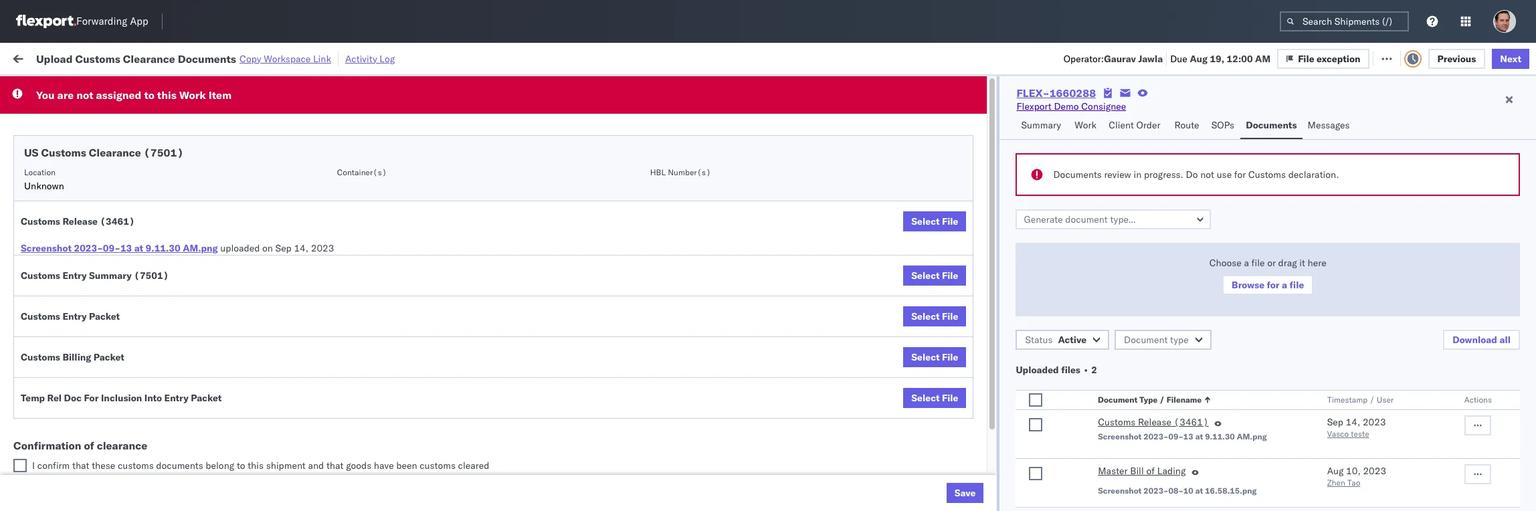 Task type: locate. For each thing, give the bounding box(es) containing it.
abcdefg78456546 up the type
[[1151, 308, 1241, 320]]

from for third "schedule pickup from los angeles, ca" link from the bottom of the page
[[104, 249, 124, 261]]

aug up zhen
[[1327, 465, 1344, 477]]

None checkbox
[[1029, 393, 1043, 407], [13, 459, 27, 472], [1029, 393, 1043, 407], [13, 459, 27, 472]]

resize handle column header for consignee button
[[883, 104, 899, 511]]

1 vertical spatial file
[[1290, 279, 1304, 291]]

2 vertical spatial pst,
[[309, 455, 329, 467]]

0 vertical spatial release
[[63, 215, 98, 227]]

3 11:59 pm pdt, nov 4, 2022 from the top
[[269, 190, 392, 202]]

documents inside "link"
[[149, 278, 197, 290]]

dec down 11:59 pm pst, dec 13, 2022 on the left bottom of the page
[[332, 367, 349, 379]]

customs inside upload customs clearance documents "link"
[[64, 278, 101, 290]]

schedule delivery appointment link down confirmation of clearance
[[31, 454, 165, 467]]

entry right into
[[164, 392, 188, 404]]

lhuu7894563, down active
[[1041, 367, 1110, 379]]

cleared
[[458, 460, 489, 472]]

jawla
[[1138, 53, 1163, 65], [1396, 131, 1419, 144]]

from for 1st "schedule pickup from los angeles, ca" link from the bottom
[[104, 425, 124, 437]]

dec for 23,
[[332, 367, 349, 379]]

12:00
[[1227, 53, 1253, 65]]

(7501)
[[144, 146, 184, 159], [134, 270, 169, 282]]

confirm for confirm pickup from los angeles, ca
[[31, 366, 65, 378]]

2130387
[[956, 455, 996, 467], [956, 485, 996, 497]]

this left in
[[157, 88, 177, 102]]

pickup for 2nd schedule pickup from los angeles, ca button from the top of the page
[[73, 190, 102, 202]]

flex
[[905, 108, 920, 118]]

1 vertical spatial a
[[1282, 279, 1287, 291]]

1 vertical spatial this
[[248, 460, 264, 472]]

work
[[38, 49, 73, 67]]

gaurav right messages button
[[1364, 131, 1394, 144]]

packet for customs billing packet
[[94, 351, 124, 363]]

client for client name
[[625, 108, 647, 118]]

1 2130387 from the top
[[956, 455, 996, 467]]

1846748
[[956, 131, 996, 144], [956, 161, 996, 173], [956, 190, 996, 202], [956, 220, 996, 232], [956, 249, 996, 261], [956, 279, 996, 291]]

2 vertical spatial entry
[[164, 392, 188, 404]]

7 schedule from the top
[[31, 337, 70, 349]]

release
[[63, 215, 98, 227], [1138, 416, 1171, 428]]

0 horizontal spatial for
[[128, 83, 139, 93]]

at down document type / filename button
[[1195, 432, 1203, 442]]

screenshot up master
[[1098, 432, 1142, 442]]

shipment
[[266, 460, 306, 472]]

a down drag
[[1282, 279, 1287, 291]]

0 horizontal spatial 13
[[120, 242, 132, 254]]

select for customs entry summary (7501)
[[911, 270, 940, 282]]

angeles, up into
[[138, 366, 175, 378]]

pickup up confirmation of clearance
[[73, 425, 102, 437]]

a right choose on the right bottom of the page
[[1244, 257, 1249, 269]]

0 vertical spatial not
[[76, 88, 93, 102]]

delivery
[[73, 131, 107, 143], [73, 219, 107, 231], [73, 337, 107, 349], [67, 396, 102, 408], [73, 455, 107, 467]]

3 select from the top
[[911, 310, 940, 322]]

upload customs clearance documents copy workspace link
[[36, 52, 331, 65]]

origin
[[1456, 455, 1482, 467]]

1660288
[[1049, 86, 1096, 100]]

1 horizontal spatial consignee
[[1081, 100, 1126, 112]]

nov for 4th "schedule pickup from los angeles, ca" link from the bottom
[[338, 190, 356, 202]]

0 vertical spatial clearance
[[123, 52, 175, 65]]

item
[[209, 88, 232, 102]]

flexport. image
[[16, 15, 76, 28]]

container(s)
[[337, 167, 387, 177]]

risk
[[277, 52, 293, 64]]

1 resize handle column header from the left
[[245, 104, 261, 511]]

schedule for 3rd schedule delivery appointment button from the bottom
[[31, 219, 70, 231]]

1 horizontal spatial numbers
[[1200, 108, 1233, 118]]

customs inside customs release (3461) link
[[1098, 416, 1136, 428]]

1 vertical spatial document
[[1098, 395, 1138, 405]]

numbers for mbl/mawb numbers
[[1200, 108, 1233, 118]]

status left ready
[[73, 83, 97, 93]]

abcdefg78456546 up document type / filename button
[[1151, 338, 1241, 350]]

1 vertical spatial work
[[179, 88, 206, 102]]

ocean fcl
[[515, 131, 562, 144], [515, 190, 562, 202], [515, 249, 562, 261], [515, 338, 562, 350], [515, 367, 562, 379]]

this left 8:30
[[248, 460, 264, 472]]

ceau7522281, down work button
[[1041, 161, 1110, 173]]

customs
[[118, 460, 154, 472], [420, 460, 456, 472]]

0 horizontal spatial numbers
[[1079, 108, 1112, 118]]

pickup
[[73, 160, 102, 172], [73, 190, 102, 202], [73, 249, 102, 261], [73, 307, 102, 319], [67, 366, 96, 378], [73, 425, 102, 437]]

(3461) up screenshot 2023-09-13 at 9.11.30 am.png
[[1174, 416, 1209, 428]]

screenshot down master
[[1098, 486, 1142, 496]]

1 vertical spatial client
[[1109, 119, 1134, 131]]

3 resize handle column header from the left
[[492, 104, 509, 511]]

14, up teste
[[1346, 416, 1360, 428]]

entry for packet
[[63, 310, 87, 322]]

work,
[[141, 83, 163, 93]]

4 pdt, from the top
[[315, 249, 336, 261]]

10,
[[1346, 465, 1361, 477]]

1 vertical spatial of
[[1146, 465, 1155, 477]]

activity log
[[345, 53, 395, 65]]

mbl/mawb numbers
[[1151, 108, 1233, 118]]

for left work,
[[128, 83, 139, 93]]

status
[[73, 83, 97, 93], [1025, 334, 1053, 346]]

1 horizontal spatial 9.11.30
[[1205, 432, 1235, 442]]

2 uetu5238478 from the top
[[1113, 337, 1178, 349]]

0 horizontal spatial of
[[84, 439, 94, 452]]

work left item
[[179, 88, 206, 102]]

not right do
[[1200, 169, 1214, 181]]

packet for customs entry packet
[[89, 310, 120, 322]]

23, right jan
[[349, 455, 363, 467]]

am.png for screenshot 2023-09-13 at 9.11.30 am.png
[[1237, 432, 1267, 442]]

3 ceau7522281, hlxu6269489, hlxu8034992 from the top
[[1041, 190, 1249, 202]]

this
[[157, 88, 177, 102], [248, 460, 264, 472]]

1 vertical spatial 2023-
[[1144, 432, 1168, 442]]

0 vertical spatial confirm
[[31, 366, 65, 378]]

resize handle column header for mbl/mawb numbers button
[[1341, 104, 1357, 511]]

customs release (3461) down document type / filename
[[1098, 416, 1209, 428]]

maeu9408431 down screenshot 2023-09-13 at 9.11.30 am.png
[[1151, 455, 1219, 467]]

0 horizontal spatial client
[[625, 108, 647, 118]]

/ inside timestamp / user button
[[1369, 395, 1374, 405]]

09- up the lading
[[1168, 432, 1183, 442]]

1 horizontal spatial 14,
[[1346, 416, 1360, 428]]

0 vertical spatial 2023-
[[74, 242, 103, 254]]

hlxu8034992 down "sops" button on the top right of page
[[1183, 161, 1249, 173]]

1 horizontal spatial summary
[[1021, 119, 1061, 131]]

of up 'these' at left
[[84, 439, 94, 452]]

6 resize handle column header from the left
[[883, 104, 899, 511]]

angeles, for confirm pickup from los angeles, ca link
[[138, 366, 175, 378]]

11:59 pm pdt, nov 4, 2022 for third "schedule pickup from los angeles, ca" link from the bottom of the page
[[269, 249, 392, 261]]

1 vertical spatial entry
[[63, 310, 87, 322]]

flex-2130387
[[927, 455, 996, 467], [927, 485, 996, 497]]

ca for second schedule pickup from los angeles, ca button from the bottom
[[183, 307, 195, 319]]

pm for 8:30 pm pst, jan 23, 2023's schedule delivery appointment link
[[292, 455, 307, 467]]

1 vertical spatial screenshot
[[1098, 432, 1142, 442]]

to right the belong
[[237, 460, 245, 472]]

0 vertical spatial am.png
[[183, 242, 218, 254]]

release down document type / filename
[[1138, 416, 1171, 428]]

0 vertical spatial gaurav
[[1104, 53, 1136, 65]]

schedule delivery appointment link for 8:30 pm pst, jan 23, 2023
[[31, 454, 165, 467]]

schedule delivery appointment button up screenshot 2023-09-13 at 9.11.30 am.png link
[[31, 218, 165, 233]]

at left risk
[[266, 52, 275, 64]]

1 vertical spatial (3461)
[[1174, 416, 1209, 428]]

10
[[1183, 486, 1193, 496]]

1 nov from the top
[[338, 131, 356, 144]]

14, inside sep 14, 2023 vasco teste
[[1346, 416, 1360, 428]]

maeu9408431 down the lading
[[1151, 485, 1219, 497]]

select for customs billing packet
[[911, 351, 940, 363]]

1 horizontal spatial work
[[179, 88, 206, 102]]

upload inside "link"
[[31, 278, 61, 290]]

client for client order
[[1109, 119, 1134, 131]]

lhuu7894563, uetu5238478 down 2 at the bottom of the page
[[1041, 396, 1178, 408]]

on right 187
[[328, 52, 339, 64]]

uploaded
[[1016, 364, 1059, 376]]

0 horizontal spatial status
[[73, 83, 97, 93]]

gvcu5265864 down msdu7304509
[[1041, 455, 1107, 467]]

2 lhuu7894563, from the top
[[1041, 337, 1110, 349]]

us
[[24, 146, 39, 159]]

1 ocean fcl from the top
[[515, 131, 562, 144]]

0 vertical spatial packet
[[89, 310, 120, 322]]

0 vertical spatial 13
[[120, 242, 132, 254]]

1 pdt, from the top
[[315, 131, 336, 144]]

pst, left jan
[[309, 455, 329, 467]]

1 flex-1846748 from the top
[[927, 131, 996, 144]]

1 vertical spatial to
[[237, 460, 245, 472]]

from for 4th "schedule pickup from los angeles, ca" link from the bottom
[[104, 190, 124, 202]]

numbers for container numbers
[[1079, 108, 1112, 118]]

clearance
[[97, 439, 147, 452]]

schedule delivery appointment button down confirmation of clearance
[[31, 454, 165, 469]]

0 vertical spatial flex-2130387
[[927, 455, 996, 467]]

pst,
[[315, 338, 335, 350], [309, 367, 329, 379], [309, 455, 329, 467]]

schedule delivery appointment up billing on the bottom of the page
[[31, 337, 165, 349]]

do
[[1186, 169, 1198, 181]]

status for status : ready for work, blocked, in progress
[[73, 83, 97, 93]]

of right bill on the bottom right of page
[[1146, 465, 1155, 477]]

ca for 1st schedule pickup from los angeles, ca button from the bottom
[[183, 425, 195, 437]]

client inside client name 'button'
[[625, 108, 647, 118]]

document
[[1124, 334, 1168, 346], [1098, 395, 1138, 405]]

hlxu8034992 down mbl/mawb numbers
[[1183, 131, 1249, 143]]

belong
[[206, 460, 234, 472]]

abcdefg78456546 for confirm delivery
[[1151, 396, 1241, 408]]

pickup for second schedule pickup from los angeles, ca button from the bottom
[[73, 307, 102, 319]]

1 abcdefg78456546 from the top
[[1151, 308, 1241, 320]]

1 vertical spatial aug
[[1327, 465, 1344, 477]]

select file for customs entry packet
[[911, 310, 958, 322]]

0 horizontal spatial 09-
[[103, 242, 120, 254]]

5 select file button from the top
[[903, 388, 966, 408]]

0 horizontal spatial (3461)
[[100, 215, 135, 227]]

1 4, from the top
[[358, 131, 367, 144]]

0 horizontal spatial that
[[72, 460, 89, 472]]

1 horizontal spatial aug
[[1327, 465, 1344, 477]]

2023
[[311, 242, 334, 254], [1363, 416, 1386, 428], [366, 455, 389, 467], [1363, 465, 1386, 477]]

0 vertical spatial 9.11.30
[[146, 242, 180, 254]]

2 schedule pickup from los angeles, ca from the top
[[31, 190, 195, 202]]

3 abcdefg78456546 from the top
[[1151, 396, 1241, 408]]

that right and
[[326, 460, 344, 472]]

0 vertical spatial maeu9408431
[[1151, 455, 1219, 467]]

pst, down 11:59 pm pst, dec 13, 2022 on the left bottom of the page
[[309, 367, 329, 379]]

nov for schedule delivery appointment link for 11:59 pm pdt, nov 4, 2022
[[338, 131, 356, 144]]

dec left 13,
[[337, 338, 355, 350]]

flex-1889466 button
[[905, 305, 999, 323], [905, 305, 999, 323], [905, 334, 999, 353], [905, 334, 999, 353], [905, 364, 999, 382], [905, 364, 999, 382], [905, 393, 999, 412], [905, 393, 999, 412]]

schedule delivery appointment link up us customs clearance (7501)
[[31, 130, 165, 144]]

0 vertical spatial entry
[[63, 270, 87, 282]]

2 hlxu6269489, from the top
[[1112, 161, 1181, 173]]

packet down upload customs clearance documents button
[[89, 310, 120, 322]]

1 horizontal spatial client
[[1109, 119, 1134, 131]]

0 horizontal spatial sep
[[275, 242, 292, 254]]

at up upload customs clearance documents
[[134, 242, 143, 254]]

1 horizontal spatial /
[[1369, 395, 1374, 405]]

0 vertical spatial 23,
[[351, 367, 366, 379]]

that down confirmation of clearance
[[72, 460, 89, 472]]

at for screenshot 2023-09-13 at 9.11.30 am.png uploaded on sep 14, 2023
[[134, 242, 143, 254]]

jan
[[332, 455, 346, 467]]

bosch
[[625, 131, 652, 144], [736, 131, 762, 144], [625, 161, 652, 173], [625, 190, 652, 202], [736, 190, 762, 202], [625, 249, 652, 261], [736, 249, 762, 261], [625, 338, 652, 350], [736, 338, 762, 350], [625, 367, 652, 379], [736, 367, 762, 379]]

appointment down clearance
[[110, 455, 165, 467]]

at for screenshot 2023-08-10 at 16.58.15.png
[[1195, 486, 1203, 496]]

1 horizontal spatial 13
[[1183, 432, 1193, 442]]

0 vertical spatial 14,
[[294, 242, 308, 254]]

pickup for 5th schedule pickup from los angeles, ca button from the bottom of the page
[[73, 160, 102, 172]]

link
[[313, 53, 331, 65]]

aug left 19,
[[1190, 53, 1208, 65]]

2023- up master bill of lading
[[1144, 432, 1168, 442]]

status for status active
[[1025, 334, 1053, 346]]

4 select file from the top
[[911, 351, 958, 363]]

4 ceau7522281, hlxu6269489, hlxu8034992 from the top
[[1041, 219, 1249, 231]]

schedule delivery appointment button up us customs clearance (7501)
[[31, 130, 165, 145]]

5 11:59 from the top
[[269, 338, 295, 350]]

documents
[[156, 460, 203, 472]]

ceau7522281, down review
[[1041, 219, 1110, 231]]

summary down screenshot 2023-09-13 at 9.11.30 am.png link
[[89, 270, 132, 282]]

route
[[1174, 119, 1199, 131]]

4 schedule delivery appointment from the top
[[31, 455, 165, 467]]

schedule delivery appointment link up screenshot 2023-09-13 at 9.11.30 am.png link
[[31, 218, 165, 232]]

client order
[[1109, 119, 1160, 131]]

flexport demo consignee
[[1017, 100, 1126, 112]]

am.png for screenshot 2023-09-13 at 9.11.30 am.png uploaded on sep 14, 2023
[[183, 242, 218, 254]]

customs release (3461) down unknown
[[21, 215, 135, 227]]

4 select file button from the top
[[903, 347, 966, 367]]

11:59 for 4th "schedule pickup from los angeles, ca" link from the bottom
[[269, 190, 295, 202]]

4 test123456 from the top
[[1151, 220, 1208, 232]]

mode
[[515, 108, 536, 118]]

client inside client order button
[[1109, 119, 1134, 131]]

confirm pickup from los angeles, ca link
[[31, 366, 190, 379]]

None checkbox
[[1029, 418, 1043, 432], [1029, 467, 1043, 480], [1029, 418, 1043, 432], [1029, 467, 1043, 480]]

1 horizontal spatial 09-
[[1168, 432, 1183, 442]]

3 ceau7522281, from the top
[[1041, 190, 1110, 202]]

2023- up customs entry summary (7501)
[[74, 242, 103, 254]]

for down or
[[1267, 279, 1280, 291]]

9 schedule from the top
[[31, 455, 70, 467]]

1 vertical spatial for
[[1234, 169, 1246, 181]]

pickup down billing on the bottom of the page
[[67, 366, 96, 378]]

teste
[[1351, 429, 1369, 439]]

hlxu6269489,
[[1112, 131, 1181, 143], [1112, 161, 1181, 173], [1112, 190, 1181, 202], [1112, 219, 1181, 231], [1112, 249, 1181, 261], [1112, 278, 1181, 290]]

2 confirm from the top
[[31, 396, 65, 408]]

14,
[[294, 242, 308, 254], [1346, 416, 1360, 428]]

4 nov from the top
[[338, 249, 356, 261]]

timestamp / user
[[1327, 395, 1393, 405]]

5 hlxu8034992 from the top
[[1183, 249, 1249, 261]]

schedule delivery appointment button up billing on the bottom of the page
[[31, 336, 165, 351]]

rel
[[47, 392, 62, 404]]

release up screenshot 2023-09-13 at 9.11.30 am.png link
[[63, 215, 98, 227]]

client left order
[[1109, 119, 1134, 131]]

summary down the flexport
[[1021, 119, 1061, 131]]

pickup for 3rd schedule pickup from los angeles, ca button from the bottom of the page
[[73, 249, 102, 261]]

angeles, down into
[[144, 425, 180, 437]]

packet right into
[[191, 392, 222, 404]]

1 vertical spatial gaurav
[[1364, 131, 1394, 144]]

0 vertical spatial sep
[[275, 242, 292, 254]]

1 gvcu5265864 from the top
[[1041, 455, 1107, 467]]

file for customs release (3461)
[[942, 215, 958, 227]]

schedule for 11:59 pm pdt, nov 4, 2022's schedule delivery appointment button
[[31, 131, 70, 143]]

0 horizontal spatial on
[[262, 242, 273, 254]]

pst, for 11:59
[[315, 338, 335, 350]]

2 appointment from the top
[[110, 219, 165, 231]]

0 horizontal spatial jawla
[[1138, 53, 1163, 65]]

3 hlxu6269489, from the top
[[1112, 190, 1181, 202]]

1 vertical spatial 14,
[[1346, 416, 1360, 428]]

0 vertical spatial of
[[84, 439, 94, 452]]

2 4, from the top
[[358, 161, 367, 173]]

work button
[[1069, 113, 1103, 139]]

sep up the vasco in the bottom of the page
[[1327, 416, 1343, 428]]

4 select from the top
[[911, 351, 940, 363]]

schedule delivery appointment button for 11:59 pm pdt, nov 4, 2022
[[31, 130, 165, 145]]

schedule delivery appointment down confirmation of clearance
[[31, 455, 165, 467]]

document left the type
[[1124, 334, 1168, 346]]

4 schedule delivery appointment link from the top
[[31, 454, 165, 467]]

1 horizontal spatial am.png
[[1237, 432, 1267, 442]]

1 flex-1889466 from the top
[[927, 308, 996, 320]]

4 appointment from the top
[[110, 455, 165, 467]]

select file button for customs release (3461)
[[903, 211, 966, 231]]

assigned
[[96, 88, 141, 102]]

aug inside aug 10, 2023 zhen tao
[[1327, 465, 1344, 477]]

los for 3rd schedule pickup from los angeles, ca button from the bottom of the page
[[126, 249, 141, 261]]

lhuu7894563, up files
[[1041, 337, 1110, 349]]

upload for upload customs clearance documents
[[31, 278, 61, 290]]

0 horizontal spatial release
[[63, 215, 98, 227]]

0 vertical spatial jawla
[[1138, 53, 1163, 65]]

schedule delivery appointment link for 11:59 pm pdt, nov 4, 2022
[[31, 130, 165, 144]]

inclusion
[[101, 392, 142, 404]]

8 resize handle column header from the left
[[1129, 104, 1145, 511]]

resize handle column header
[[245, 104, 261, 511], [433, 104, 449, 511], [492, 104, 509, 511], [603, 104, 619, 511], [713, 104, 729, 511], [883, 104, 899, 511], [1018, 104, 1034, 511], [1129, 104, 1145, 511], [1341, 104, 1357, 511], [1451, 104, 1467, 511], [1502, 104, 1518, 511]]

6 schedule from the top
[[31, 307, 70, 319]]

9.11.30 for screenshot 2023-09-13 at 9.11.30 am.png
[[1205, 432, 1235, 442]]

file inside browse for a file button
[[1290, 279, 1304, 291]]

document type / filename
[[1098, 395, 1202, 405]]

angeles, down us customs clearance (7501)
[[144, 160, 180, 172]]

operator: gaurav jawla
[[1064, 53, 1163, 65]]

2
[[1091, 364, 1097, 376]]

23,
[[351, 367, 366, 379], [349, 455, 363, 467]]

1 vertical spatial packet
[[94, 351, 124, 363]]

1 hlxu8034992 from the top
[[1183, 131, 1249, 143]]

3 appointment from the top
[[110, 337, 165, 349]]

gaurav left due
[[1104, 53, 1136, 65]]

2 horizontal spatial for
[[1267, 279, 1280, 291]]

1 schedule delivery appointment link from the top
[[31, 130, 165, 144]]

1 vertical spatial clearance
[[89, 146, 141, 159]]

0 horizontal spatial to
[[144, 88, 154, 102]]

1 vertical spatial dec
[[332, 367, 349, 379]]

0 vertical spatial aug
[[1190, 53, 1208, 65]]

angeles, up "screenshot 2023-09-13 at 9.11.30 am.png uploaded on sep 14, 2023"
[[144, 190, 180, 202]]

hlxu8034992 down choose on the right bottom of the page
[[1183, 278, 1249, 290]]

pickup for "confirm pickup from los angeles, ca" button
[[67, 366, 96, 378]]

(7501) down "screenshot 2023-09-13 at 9.11.30 am.png uploaded on sep 14, 2023"
[[134, 270, 169, 282]]

0 vertical spatial status
[[73, 83, 97, 93]]

have
[[374, 460, 394, 472]]

1 / from the left
[[1160, 395, 1165, 405]]

2023 inside sep 14, 2023 vasco teste
[[1363, 416, 1386, 428]]

from
[[104, 160, 124, 172], [104, 190, 124, 202], [104, 249, 124, 261], [104, 307, 124, 319], [99, 366, 118, 378], [104, 425, 124, 437]]

file left or
[[1251, 257, 1265, 269]]

maeu9408431
[[1151, 455, 1219, 467], [1151, 485, 1219, 497]]

4:00
[[269, 367, 290, 379]]

1 horizontal spatial file
[[1290, 279, 1304, 291]]

pickup up customs entry summary (7501)
[[73, 249, 102, 261]]

appointment for 11:59 pm pdt, nov 4, 2022
[[110, 131, 165, 143]]

select file button for customs entry packet
[[903, 306, 966, 326]]

2 select file button from the top
[[903, 266, 966, 286]]

documents button
[[1241, 113, 1302, 139]]

1 1846748 from the top
[[956, 131, 996, 144]]

2 11:59 from the top
[[269, 161, 295, 173]]

3 schedule delivery appointment button from the top
[[31, 336, 165, 351]]

0 horizontal spatial /
[[1160, 395, 1165, 405]]

23, for 2022
[[351, 367, 366, 379]]

select file for temp rel doc for inclusion into entry packet
[[911, 392, 958, 404]]

you are not assigned to this work item
[[36, 88, 232, 102]]

delivery for 11:59 pm pdt, nov 4, 2022
[[73, 131, 107, 143]]

los
[[126, 160, 141, 172], [126, 190, 141, 202], [126, 249, 141, 261], [126, 307, 141, 319], [121, 366, 136, 378], [126, 425, 141, 437]]

Search Work text field
[[1086, 48, 1232, 68]]

2 vertical spatial 2023-
[[1144, 486, 1168, 496]]

my work
[[13, 49, 73, 67]]

1 vertical spatial 09-
[[1168, 432, 1183, 442]]

1 vertical spatial sep
[[1327, 416, 1343, 428]]

schedule pickup from los angeles, ca for 5th "schedule pickup from los angeles, ca" link from the bottom
[[31, 160, 195, 172]]

1 maeu9408431 from the top
[[1151, 455, 1219, 467]]

angeles, for 4th "schedule pickup from los angeles, ca" link from the bottom
[[144, 190, 180, 202]]

1 that from the left
[[72, 460, 89, 472]]

select for customs entry packet
[[911, 310, 940, 322]]

pickup inside confirm pickup from los angeles, ca link
[[67, 366, 96, 378]]

documents up in
[[178, 52, 236, 65]]

documents down mbl/mawb numbers button
[[1246, 119, 1297, 131]]

1 horizontal spatial a
[[1282, 279, 1287, 291]]

2 nov from the top
[[338, 161, 356, 173]]

0 vertical spatial client
[[625, 108, 647, 118]]

4 ocean fcl from the top
[[515, 338, 562, 350]]

upload customs clearance documents
[[31, 278, 197, 290]]

2 numbers from the left
[[1200, 108, 1233, 118]]

0 vertical spatial (3461)
[[100, 215, 135, 227]]

customs entry packet
[[21, 310, 120, 322]]

hlxu8034992 down use
[[1183, 190, 1249, 202]]

1 vertical spatial 9.11.30
[[1205, 432, 1235, 442]]

schedule pickup from los angeles, ca for third "schedule pickup from los angeles, ca" link from the bottom of the page
[[31, 249, 195, 261]]

upload
[[36, 52, 73, 65], [31, 278, 61, 290]]

angeles, for fourth "schedule pickup from los angeles, ca" link
[[144, 307, 180, 319]]

2 / from the left
[[1369, 395, 1374, 405]]

4 hlxu8034992 from the top
[[1183, 219, 1249, 231]]

select file
[[911, 215, 958, 227], [911, 270, 958, 282], [911, 310, 958, 322], [911, 351, 958, 363], [911, 392, 958, 404]]

4 4, from the top
[[358, 249, 367, 261]]

clearance inside "link"
[[104, 278, 147, 290]]

document for document type / filename
[[1098, 395, 1138, 405]]

location unknown
[[24, 167, 64, 192]]

lhuu7894563, up msdu7304509
[[1041, 396, 1110, 408]]

3 select file from the top
[[911, 310, 958, 322]]

13 down 'filename'
[[1183, 432, 1193, 442]]

2 flex-1846748 from the top
[[927, 161, 996, 173]]

1 horizontal spatial status
[[1025, 334, 1053, 346]]

upload up customs entry packet
[[31, 278, 61, 290]]

ca
[[183, 160, 195, 172], [183, 190, 195, 202], [183, 249, 195, 261], [183, 307, 195, 319], [177, 366, 190, 378], [183, 425, 195, 437]]

0 horizontal spatial customs
[[118, 460, 154, 472]]

2 1889466 from the top
[[956, 338, 996, 350]]

route button
[[1169, 113, 1206, 139]]

clearance up work,
[[123, 52, 175, 65]]

3 schedule from the top
[[31, 190, 70, 202]]

3 nov from the top
[[338, 190, 356, 202]]

3 schedule delivery appointment link from the top
[[31, 336, 165, 350]]

for right use
[[1234, 169, 1246, 181]]

on right the uploaded
[[262, 242, 273, 254]]

file down it
[[1290, 279, 1304, 291]]

pm for schedule delivery appointment link for 11:59 pm pdt, nov 4, 2022
[[298, 131, 312, 144]]

lhuu7894563, up active
[[1041, 308, 1110, 320]]

2 resize handle column header from the left
[[433, 104, 449, 511]]

at right 10
[[1195, 486, 1203, 496]]

5 select file from the top
[[911, 392, 958, 404]]

file for temp rel doc for inclusion into entry packet
[[942, 392, 958, 404]]

document left type
[[1098, 395, 1138, 405]]

5 schedule pickup from los angeles, ca from the top
[[31, 425, 195, 437]]

delivery inside button
[[67, 396, 102, 408]]

gvcu5265864 down master
[[1041, 484, 1107, 496]]

appointment down workitem button
[[110, 131, 165, 143]]

1 select file from the top
[[911, 215, 958, 227]]

0 horizontal spatial file
[[1251, 257, 1265, 269]]

0 vertical spatial for
[[128, 83, 139, 93]]

schedule delivery appointment button for 11:59 pm pst, dec 13, 2022
[[31, 336, 165, 351]]

angeles, down upload customs clearance documents button
[[144, 307, 180, 319]]

0 vertical spatial gvcu5265864
[[1041, 455, 1107, 467]]

3 1846748 from the top
[[956, 190, 996, 202]]

summary inside button
[[1021, 119, 1061, 131]]

1 select from the top
[[911, 215, 940, 227]]

client order button
[[1103, 113, 1169, 139]]

at for screenshot 2023-09-13 at 9.11.30 am.png
[[1195, 432, 1203, 442]]

0 vertical spatial on
[[328, 52, 339, 64]]

0 vertical spatial screenshot
[[21, 242, 72, 254]]

appointment up screenshot 2023-09-13 at 9.11.30 am.png link
[[110, 219, 165, 231]]

file for customs entry summary (7501)
[[942, 270, 958, 282]]

Generate document type... text field
[[1016, 209, 1211, 229]]

hlxu8034992 up choose on the right bottom of the page
[[1183, 219, 1249, 231]]

these
[[92, 460, 115, 472]]

not left :
[[76, 88, 93, 102]]

1 horizontal spatial sep
[[1327, 416, 1343, 428]]

upload up by:
[[36, 52, 73, 65]]

for
[[84, 392, 99, 404]]

/
[[1160, 395, 1165, 405], [1369, 395, 1374, 405]]

id
[[923, 108, 931, 118]]

6 hlxu6269489, from the top
[[1112, 278, 1181, 290]]

confirmation of clearance
[[13, 439, 147, 452]]

4 hlxu6269489, from the top
[[1112, 219, 1181, 231]]

customs down clearance
[[118, 460, 154, 472]]

work down the container numbers button
[[1075, 119, 1097, 131]]

3 flex-1846748 from the top
[[927, 190, 996, 202]]

6 hlxu8034992 from the top
[[1183, 278, 1249, 290]]

activity
[[345, 53, 377, 65]]

1 vertical spatial abcdefg78456546
[[1151, 338, 1241, 350]]

sops
[[1211, 119, 1234, 131]]

1 vertical spatial (7501)
[[134, 270, 169, 282]]

(3461)
[[100, 215, 135, 227], [1174, 416, 1209, 428]]

ca for 2nd schedule pickup from los angeles, ca button from the top of the page
[[183, 190, 195, 202]]



Task type: describe. For each thing, give the bounding box(es) containing it.
2 maeu9408431 from the top
[[1151, 485, 1219, 497]]

appointment for 11:59 pm pst, dec 13, 2022
[[110, 337, 165, 349]]

2 schedule pickup from los angeles, ca button from the top
[[31, 189, 195, 204]]

1 uetu5238478 from the top
[[1113, 308, 1178, 320]]

2023- for screenshot 2023-09-13 at 9.11.30 am.png
[[1144, 432, 1168, 442]]

0 horizontal spatial aug
[[1190, 53, 1208, 65]]

schedule for 3rd schedule pickup from los angeles, ca button from the bottom of the page
[[31, 249, 70, 261]]

clearance for upload customs clearance documents copy workspace link
[[123, 52, 175, 65]]

0 horizontal spatial 14,
[[294, 242, 308, 254]]

import work
[[114, 52, 170, 64]]

2 lhuu7894563, uetu5238478 from the top
[[1041, 337, 1178, 349]]

filtered by:
[[13, 82, 61, 94]]

4:00 pm pst, dec 23, 2022
[[269, 367, 391, 379]]

delivery for 11:59 pm pst, dec 13, 2022
[[73, 337, 107, 349]]

here
[[1308, 257, 1326, 269]]

2 11:59 pm pdt, nov 4, 2022 from the top
[[269, 161, 392, 173]]

container numbers
[[1041, 108, 1112, 118]]

1 vertical spatial not
[[1200, 169, 1214, 181]]

2 schedule pickup from los angeles, ca link from the top
[[31, 189, 195, 202]]

0 horizontal spatial gaurav
[[1104, 53, 1136, 65]]

1 horizontal spatial gaurav
[[1364, 131, 1394, 144]]

4 schedule pickup from los angeles, ca button from the top
[[31, 307, 195, 321]]

6 ceau7522281, from the top
[[1041, 278, 1110, 290]]

confirm pickup from los angeles, ca
[[31, 366, 190, 378]]

schedule delivery appointment button for 8:30 pm pst, jan 23, 2023
[[31, 454, 165, 469]]

5 ceau7522281, hlxu6269489, hlxu8034992 from the top
[[1041, 249, 1249, 261]]

ca for 3rd schedule pickup from los angeles, ca button from the bottom of the page
[[183, 249, 195, 261]]

delivery for 8:30 pm pst, jan 23, 2023
[[73, 455, 107, 467]]

3 uetu5238478 from the top
[[1113, 367, 1178, 379]]

appointment for 8:30 pm pst, jan 23, 2023
[[110, 455, 165, 467]]

2 schedule delivery appointment link from the top
[[31, 218, 165, 232]]

import work button
[[108, 43, 175, 73]]

choose
[[1209, 257, 1242, 269]]

flex-1660288 link
[[1017, 86, 1096, 100]]

5 schedule pickup from los angeles, ca button from the top
[[31, 425, 195, 439]]

0 horizontal spatial a
[[1244, 257, 1249, 269]]

filtered
[[13, 82, 46, 94]]

1 customs from the left
[[118, 460, 154, 472]]

jaehyung
[[1364, 455, 1403, 467]]

4 lhuu7894563, uetu5238478 from the top
[[1041, 396, 1178, 408]]

2 ceau7522281, hlxu6269489, hlxu8034992 from the top
[[1041, 161, 1249, 173]]

2 horizontal spatial work
[[1075, 119, 1097, 131]]

9.11.30 for screenshot 2023-09-13 at 9.11.30 am.png uploaded on sep 14, 2023
[[146, 242, 180, 254]]

sep 14, 2023 vasco teste
[[1327, 416, 1386, 439]]

3 hlxu8034992 from the top
[[1183, 190, 1249, 202]]

user
[[1377, 395, 1393, 405]]

entry for summary
[[63, 270, 87, 282]]

agent
[[1484, 455, 1509, 467]]

type
[[1140, 395, 1158, 405]]

upload customs clearance documents link
[[31, 277, 197, 291]]

1 schedule pickup from los angeles, ca button from the top
[[31, 160, 195, 174]]

2 fcl from the top
[[545, 190, 562, 202]]

778
[[247, 52, 264, 64]]

13,
[[357, 338, 372, 350]]

my
[[13, 49, 35, 67]]

los for "confirm pickup from los angeles, ca" button
[[121, 366, 136, 378]]

5 schedule pickup from los angeles, ca link from the top
[[31, 425, 195, 438]]

6 flex-1846748 from the top
[[927, 279, 996, 291]]

us customs clearance (7501)
[[24, 146, 184, 159]]

1 horizontal spatial (3461)
[[1174, 416, 1209, 428]]

from for confirm pickup from los angeles, ca link
[[99, 366, 118, 378]]

2023- for screenshot 2023-08-10 at 16.58.15.png
[[1144, 486, 1168, 496]]

ocean fcl for 4th "schedule pickup from los angeles, ca" link from the bottom
[[515, 190, 562, 202]]

778 at risk
[[247, 52, 293, 64]]

dec for 13,
[[337, 338, 355, 350]]

4 ceau7522281, from the top
[[1041, 219, 1110, 231]]

23, for 2023
[[349, 455, 363, 467]]

0 vertical spatial file
[[1251, 257, 1265, 269]]

∙
[[1083, 364, 1089, 376]]

schedule delivery appointment link for 11:59 pm pst, dec 13, 2022
[[31, 336, 165, 350]]

3 lhuu7894563, from the top
[[1041, 367, 1110, 379]]

select file button for customs entry summary (7501)
[[903, 266, 966, 286]]

deadline button
[[263, 105, 436, 118]]

1 ceau7522281, from the top
[[1041, 131, 1110, 143]]

1 vertical spatial summary
[[89, 270, 132, 282]]

0 vertical spatial customs release (3461)
[[21, 215, 135, 227]]

browse
[[1232, 279, 1264, 291]]

browse for a file button
[[1222, 275, 1314, 295]]

are
[[57, 88, 74, 102]]

upload customs clearance documents button
[[31, 277, 197, 292]]

1 horizontal spatial release
[[1138, 416, 1171, 428]]

resize handle column header for workitem button
[[245, 104, 261, 511]]

due
[[1170, 53, 1187, 65]]

1 test123456 from the top
[[1151, 131, 1208, 144]]

0 vertical spatial to
[[144, 88, 154, 102]]

in
[[200, 83, 208, 93]]

nov for third "schedule pickup from los angeles, ca" link from the bottom of the page
[[338, 249, 356, 261]]

1 ceau7522281, hlxu6269489, hlxu8034992 from the top
[[1041, 131, 1249, 143]]

schedule for 1st schedule pickup from los angeles, ca button from the bottom
[[31, 425, 70, 437]]

ocean fcl for third "schedule pickup from los angeles, ca" link from the bottom of the page
[[515, 249, 562, 261]]

screenshot 2023-09-13 at 9.11.30 am.png uploaded on sep 14, 2023
[[21, 242, 334, 254]]

5 fcl from the top
[[545, 367, 562, 379]]

(7501) for us customs clearance (7501)
[[144, 146, 184, 159]]

app
[[130, 15, 148, 28]]

3 schedule pickup from los angeles, ca button from the top
[[31, 248, 195, 263]]

2 hlxu8034992 from the top
[[1183, 161, 1249, 173]]

sops button
[[1206, 113, 1241, 139]]

2 abcdefg78456546 from the top
[[1151, 338, 1241, 350]]

select file for customs entry summary (7501)
[[911, 270, 958, 282]]

4 uetu5238478 from the top
[[1113, 396, 1178, 408]]

activity log button
[[345, 51, 395, 66]]

download all button
[[1443, 330, 1520, 350]]

deadline
[[269, 108, 302, 118]]

schedule delivery appointment for 8:30 pm pst, jan 23, 2023
[[31, 455, 165, 467]]

0 horizontal spatial this
[[157, 88, 177, 102]]

5 test123456 from the top
[[1151, 249, 1208, 261]]

uploaded
[[220, 242, 260, 254]]

schedule pickup from los angeles, ca for fourth "schedule pickup from los angeles, ca" link
[[31, 307, 195, 319]]

clearance for us customs clearance (7501)
[[89, 146, 141, 159]]

3 1889466 from the top
[[956, 367, 996, 379]]

5 1846748 from the top
[[956, 249, 996, 261]]

status active
[[1025, 334, 1087, 346]]

4 fcl from the top
[[545, 338, 562, 350]]

confirm delivery link
[[31, 395, 102, 408]]

1 vertical spatial jawla
[[1396, 131, 1419, 144]]

2 customs from the left
[[420, 460, 456, 472]]

resize handle column header for flex id button in the top right of the page
[[1018, 104, 1034, 511]]

2 test123456 from the top
[[1151, 161, 1208, 173]]

i confirm that these customs documents belong to this shipment and that goods have been customs cleared
[[32, 460, 489, 472]]

2 2130387 from the top
[[956, 485, 996, 497]]

2023 inside aug 10, 2023 zhen tao
[[1363, 465, 1386, 477]]

previous button
[[1428, 49, 1485, 69]]

file for customs entry packet
[[942, 310, 958, 322]]

omkar savant
[[1364, 190, 1423, 202]]

demo
[[1054, 100, 1079, 112]]

1 horizontal spatial customs release (3461)
[[1098, 416, 1209, 428]]

bill
[[1130, 465, 1144, 477]]

hbl number(s)
[[650, 167, 711, 177]]

aug 10, 2023 zhen tao
[[1327, 465, 1386, 488]]

2 that from the left
[[326, 460, 344, 472]]

6 1846748 from the top
[[956, 279, 996, 291]]

use
[[1217, 169, 1232, 181]]

consignee button
[[729, 105, 885, 118]]

schedule for 5th schedule pickup from los angeles, ca button from the bottom of the page
[[31, 160, 70, 172]]

confirm pickup from los angeles, ca button
[[31, 366, 190, 380]]

progress
[[210, 83, 243, 93]]

sep inside sep 14, 2023 vasco teste
[[1327, 416, 1343, 428]]

3 lhuu7894563, uetu5238478 from the top
[[1041, 367, 1178, 379]]

schedule delivery appointment for 11:59 pm pdt, nov 4, 2022
[[31, 131, 165, 143]]

1 lhuu7894563, uetu5238478 from the top
[[1041, 308, 1178, 320]]

13 for screenshot 2023-09-13 at 9.11.30 am.png
[[1183, 432, 1193, 442]]

pm for third "schedule pickup from los angeles, ca" link from the bottom of the page
[[298, 249, 312, 261]]

1 horizontal spatial this
[[248, 460, 264, 472]]

1 hlxu6269489, from the top
[[1112, 131, 1181, 143]]

4 lhuu7894563, from the top
[[1041, 396, 1110, 408]]

los for second schedule pickup from los angeles, ca button from the bottom
[[126, 307, 141, 319]]

messages button
[[1302, 113, 1357, 139]]

09- for screenshot 2023-09-13 at 9.11.30 am.png
[[1168, 432, 1183, 442]]

2 flex-1889466 from the top
[[927, 338, 996, 350]]

5 ceau7522281, from the top
[[1041, 249, 1110, 261]]

schedule for 2nd schedule pickup from los angeles, ca button from the top of the page
[[31, 190, 70, 202]]

2 vertical spatial packet
[[191, 392, 222, 404]]

1 lhuu7894563, from the top
[[1041, 308, 1110, 320]]

documents left review
[[1053, 169, 1102, 181]]

6 ceau7522281, hlxu6269489, hlxu8034992 from the top
[[1041, 278, 1249, 290]]

0 horizontal spatial not
[[76, 88, 93, 102]]

msdu7304509
[[1041, 426, 1109, 438]]

schedule for schedule delivery appointment button associated with 11:59 pm pst, dec 13, 2022
[[31, 337, 70, 349]]

select for customs release (3461)
[[911, 215, 940, 227]]

been
[[396, 460, 417, 472]]

hbl
[[650, 167, 666, 177]]

1893174
[[956, 426, 996, 438]]

zhen
[[1327, 478, 1345, 488]]

angeles, for 1st "schedule pickup from los angeles, ca" link from the bottom
[[144, 425, 180, 437]]

jaehyung choi - test origin agent
[[1364, 455, 1509, 467]]

2 schedule delivery appointment from the top
[[31, 219, 165, 231]]

1 vertical spatial on
[[262, 242, 273, 254]]

document type button
[[1115, 330, 1211, 350]]

filename
[[1167, 395, 1202, 405]]

08-
[[1168, 486, 1183, 496]]

pm for confirm pickup from los angeles, ca link
[[292, 367, 307, 379]]

19,
[[1210, 53, 1224, 65]]

screenshot for screenshot 2023-08-10 at 16.58.15.png
[[1098, 486, 1142, 496]]

workitem button
[[8, 105, 248, 118]]

los for 1st schedule pickup from los angeles, ca button from the bottom
[[126, 425, 141, 437]]

forwarding app link
[[16, 15, 148, 28]]

a inside button
[[1282, 279, 1287, 291]]

customs entry summary (7501)
[[21, 270, 169, 282]]

4 flex-1846748 from the top
[[927, 220, 996, 232]]

for inside browse for a file button
[[1267, 279, 1280, 291]]

declaration.
[[1288, 169, 1339, 181]]

copy workspace link button
[[240, 53, 331, 65]]

angeles, for 5th "schedule pickup from los angeles, ca" link from the bottom
[[144, 160, 180, 172]]

3 fcl from the top
[[545, 249, 562, 261]]

timestamp / user button
[[1324, 392, 1438, 405]]

container numbers button
[[1034, 105, 1131, 118]]

2 gvcu5265864 from the top
[[1041, 484, 1107, 496]]

4 schedule pickup from los angeles, ca link from the top
[[31, 307, 195, 320]]

pm for 4th "schedule pickup from los angeles, ca" link from the bottom
[[298, 190, 312, 202]]

flex id button
[[899, 105, 1021, 118]]

document for document type
[[1124, 334, 1168, 346]]

1 flex-2130387 from the top
[[927, 455, 996, 467]]

4 1846748 from the top
[[956, 220, 996, 232]]

5 flex-1846748 from the top
[[927, 249, 996, 261]]

lading
[[1157, 465, 1186, 477]]

number(s)
[[668, 167, 711, 177]]

5 hlxu6269489, from the top
[[1112, 249, 1181, 261]]

11:59 pm pdt, nov 4, 2022 for 4th "schedule pickup from los angeles, ca" link from the bottom
[[269, 190, 392, 202]]

resize handle column header for deadline button
[[433, 104, 449, 511]]

3 test123456 from the top
[[1151, 190, 1208, 202]]

1 schedule pickup from los angeles, ca link from the top
[[31, 160, 195, 173]]

1 fcl from the top
[[545, 131, 562, 144]]

savant
[[1394, 190, 1423, 202]]

download
[[1453, 334, 1497, 346]]

resize handle column header for mode "button"
[[603, 104, 619, 511]]

1 horizontal spatial to
[[237, 460, 245, 472]]

los for 5th schedule pickup from los angeles, ca button from the bottom of the page
[[126, 160, 141, 172]]

select for temp rel doc for inclusion into entry packet
[[911, 392, 940, 404]]

1 horizontal spatial on
[[328, 52, 339, 64]]

2 1846748 from the top
[[956, 161, 996, 173]]

schedule for second schedule pickup from los angeles, ca button from the bottom
[[31, 307, 70, 319]]

11:59 pm pdt, nov 4, 2022 for schedule delivery appointment link for 11:59 pm pdt, nov 4, 2022
[[269, 131, 392, 144]]

pdt, for 3rd schedule pickup from los angeles, ca button from the bottom of the page
[[315, 249, 336, 261]]

schedule pickup from los angeles, ca for 4th "schedule pickup from los angeles, ca" link from the bottom
[[31, 190, 195, 202]]

select file for customs billing packet
[[911, 351, 958, 363]]

0 vertical spatial work
[[146, 52, 170, 64]]

ocean fcl for confirm pickup from los angeles, ca link
[[515, 367, 562, 379]]

Search Shipments (/) text field
[[1280, 11, 1409, 31]]

mbl/mawb numbers button
[[1145, 105, 1343, 118]]

2023- for screenshot 2023-09-13 at 9.11.30 am.png uploaded on sep 14, 2023
[[74, 242, 103, 254]]

3 4, from the top
[[358, 190, 367, 202]]

consignee inside consignee button
[[736, 108, 774, 118]]

browse for a file
[[1232, 279, 1304, 291]]

upload for upload customs clearance documents copy workspace link
[[36, 52, 73, 65]]

confirm for confirm delivery
[[31, 396, 65, 408]]

2 flex-2130387 from the top
[[927, 485, 996, 497]]

2 pdt, from the top
[[315, 161, 336, 173]]

4 flex-1889466 from the top
[[927, 396, 996, 408]]

8:30
[[269, 455, 290, 467]]

forwarding
[[76, 15, 127, 28]]

select file for customs release (3461)
[[911, 215, 958, 227]]

2 schedule delivery appointment button from the top
[[31, 218, 165, 233]]

goods
[[346, 460, 371, 472]]

clearance for upload customs clearance documents
[[104, 278, 147, 290]]

flexport
[[1017, 100, 1052, 112]]

file for customs billing packet
[[942, 351, 958, 363]]

due aug 19, 12:00 am
[[1170, 53, 1271, 65]]

4 1889466 from the top
[[956, 396, 996, 408]]

consignee inside flexport demo consignee link
[[1081, 100, 1126, 112]]

1 horizontal spatial for
[[1234, 169, 1246, 181]]

schedule delivery appointment for 11:59 pm pst, dec 13, 2022
[[31, 337, 165, 349]]

3 flex-1889466 from the top
[[927, 367, 996, 379]]

11 resize handle column header from the left
[[1502, 104, 1518, 511]]

active
[[1058, 334, 1087, 346]]

select file button for temp rel doc for inclusion into entry packet
[[903, 388, 966, 408]]

/ inside document type / filename button
[[1160, 395, 1165, 405]]

batch
[[1461, 52, 1487, 64]]

documents review in progress. do not use for customs declaration.
[[1053, 169, 1339, 181]]

3 schedule pickup from los angeles, ca link from the top
[[31, 248, 195, 261]]

schedule pickup from los angeles, ca for 1st "schedule pickup from los angeles, ca" link from the bottom
[[31, 425, 195, 437]]

2 ceau7522281, from the top
[[1041, 161, 1110, 173]]

operator:
[[1064, 53, 1104, 65]]

10 resize handle column header from the left
[[1451, 104, 1467, 511]]

pst, for 8:30
[[309, 455, 329, 467]]

1 1889466 from the top
[[956, 308, 996, 320]]

message (0)
[[180, 52, 235, 64]]

09- for screenshot 2023-09-13 at 9.11.30 am.png uploaded on sep 14, 2023
[[103, 242, 120, 254]]

resize handle column header for the container numbers button
[[1129, 104, 1145, 511]]

pm for 11:59 pm pst, dec 13, 2022 schedule delivery appointment link
[[298, 338, 312, 350]]

pdt, for 11:59 pm pdt, nov 4, 2022's schedule delivery appointment button
[[315, 131, 336, 144]]



Task type: vqa. For each thing, say whether or not it's contained in the screenshot.
the bottom Ops
no



